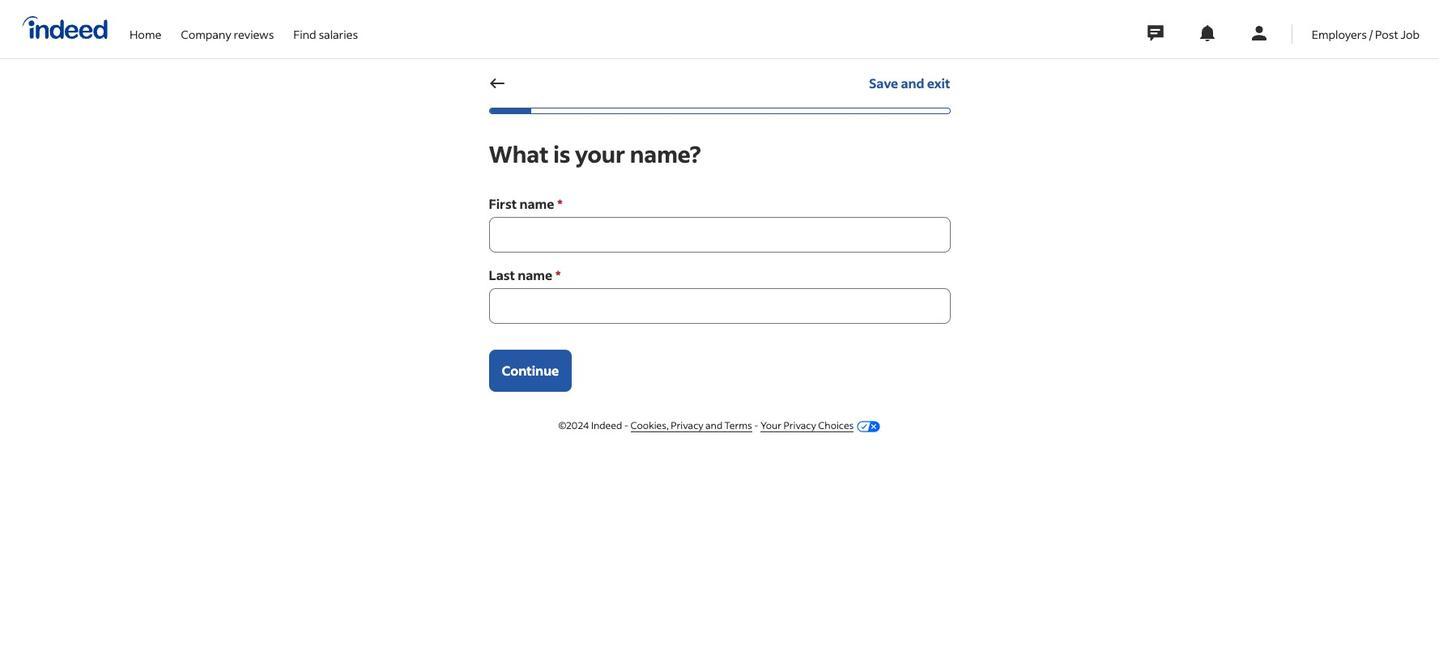Task type: vqa. For each thing, say whether or not it's contained in the screenshot.
Contact information element
no



Task type: describe. For each thing, give the bounding box(es) containing it.
choices
[[818, 420, 854, 432]]

1 - from the left
[[624, 420, 629, 432]]

indeed
[[591, 420, 622, 432]]

what is your name?
[[489, 139, 701, 168]]

exit
[[927, 75, 950, 92]]

name?
[[630, 139, 701, 168]]

terms
[[725, 420, 752, 432]]

find salaries link
[[293, 0, 358, 55]]

find
[[293, 26, 316, 42]]

last
[[489, 266, 515, 283]]

salaries
[[319, 26, 358, 42]]

1 horizontal spatial and
[[901, 75, 925, 92]]

your
[[575, 139, 625, 168]]

name for last name
[[518, 266, 552, 283]]

save and exit
[[869, 75, 950, 92]]

job
[[1401, 26, 1420, 42]]

post
[[1375, 26, 1398, 42]]

what
[[489, 139, 549, 168]]

2 privacy from the left
[[784, 420, 816, 432]]

company reviews
[[181, 26, 274, 42]]

company
[[181, 26, 231, 42]]

continue button
[[489, 350, 572, 392]]

first name *
[[489, 195, 563, 212]]

©2024
[[559, 420, 589, 432]]

home link
[[130, 0, 161, 55]]

employers / post job link
[[1312, 0, 1420, 55]]

progress progress bar
[[489, 108, 950, 114]]

1 vertical spatial and
[[705, 420, 723, 432]]

employers
[[1312, 26, 1367, 42]]



Task type: locate. For each thing, give the bounding box(es) containing it.
reviews
[[234, 26, 274, 42]]

0 horizontal spatial and
[[705, 420, 723, 432]]

0 horizontal spatial privacy
[[671, 420, 704, 432]]

* for first name *
[[558, 195, 563, 212]]

save and exit link
[[869, 66, 950, 101]]

name right first
[[519, 195, 554, 212]]

name right last
[[518, 266, 552, 283]]

* for last name *
[[556, 266, 561, 283]]

-
[[624, 420, 629, 432], [754, 420, 759, 432]]

progress image
[[490, 109, 531, 113]]

2 - from the left
[[754, 420, 759, 432]]

0 vertical spatial *
[[558, 195, 563, 212]]

privacy right 'cookies,'
[[671, 420, 704, 432]]

0 horizontal spatial -
[[624, 420, 629, 432]]

0 vertical spatial name
[[519, 195, 554, 212]]

* right last
[[556, 266, 561, 283]]

continue
[[502, 362, 559, 379]]

1 vertical spatial name
[[518, 266, 552, 283]]

your privacy choices link
[[760, 420, 854, 432]]

*
[[558, 195, 563, 212], [556, 266, 561, 283]]

0 vertical spatial and
[[901, 75, 925, 92]]

- left the your
[[754, 420, 759, 432]]

save
[[869, 75, 898, 92]]

and left exit
[[901, 75, 925, 92]]

1 horizontal spatial privacy
[[784, 420, 816, 432]]

employers / post job
[[1312, 26, 1420, 42]]

* down is
[[558, 195, 563, 212]]

©2024 indeed - cookies, privacy and terms - your privacy choices
[[559, 420, 854, 432]]

1 privacy from the left
[[671, 420, 704, 432]]

what is your name? element
[[489, 139, 963, 392]]

first
[[489, 195, 517, 212]]

and left terms
[[705, 420, 723, 432]]

your
[[760, 420, 782, 432]]

privacy
[[671, 420, 704, 432], [784, 420, 816, 432]]

cookies, privacy and terms link
[[631, 420, 752, 432]]

cookies,
[[631, 420, 669, 432]]

1 horizontal spatial -
[[754, 420, 759, 432]]

find salaries
[[293, 26, 358, 42]]

1 vertical spatial *
[[556, 266, 561, 283]]

last name *
[[489, 266, 561, 283]]

name for first name
[[519, 195, 554, 212]]

home
[[130, 26, 161, 42]]

- right indeed at the bottom left of page
[[624, 420, 629, 432]]

and
[[901, 75, 925, 92], [705, 420, 723, 432]]

company reviews link
[[181, 0, 274, 55]]

name
[[519, 195, 554, 212], [518, 266, 552, 283]]

/
[[1369, 26, 1373, 42]]

is
[[553, 139, 570, 168]]

None field
[[489, 217, 950, 253], [489, 288, 950, 324], [489, 217, 950, 253], [489, 288, 950, 324]]

privacy right the your
[[784, 420, 816, 432]]



